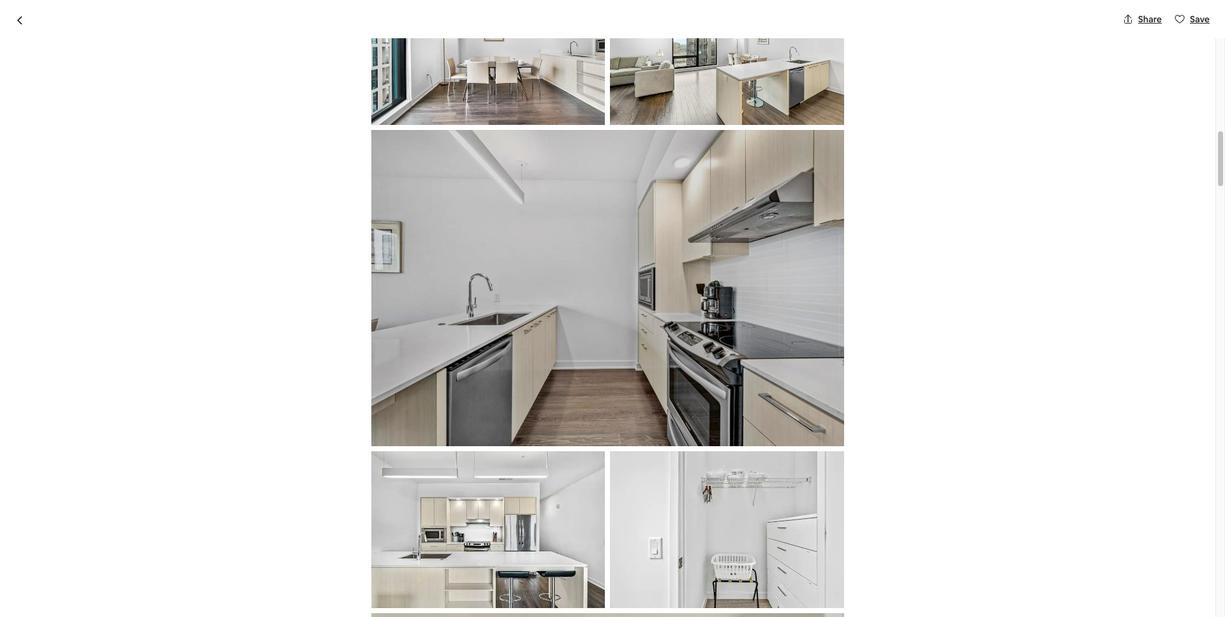 Task type: vqa. For each thing, say whether or not it's contained in the screenshot.
the guest.
no



Task type: describe. For each thing, give the bounding box(es) containing it.
baths
[[407, 470, 433, 483]]

reserve
[[827, 602, 865, 615]]

1 horizontal spatial by
[[576, 65, 596, 87]]

entire
[[251, 451, 288, 468]]

·
[[394, 470, 397, 483]]

before
[[765, 485, 793, 497]]

any week
[[576, 20, 617, 31]]

hosted by global luxury suites
[[291, 537, 440, 550]]

suites
[[411, 537, 440, 550]]

|
[[569, 65, 573, 87]]

3 bedroom apt.| reston town center va | by gls
[[251, 65, 631, 87]]

$3,161
[[743, 467, 782, 484]]

1 vertical spatial by
[[329, 537, 341, 550]]

1/2/2024
[[751, 528, 787, 540]]

add guests
[[638, 20, 685, 31]]

global
[[343, 537, 374, 550]]

1/2/2024 button
[[743, 512, 949, 548]]

3
[[251, 65, 260, 87]]

add guests button
[[627, 10, 720, 41]]

center
[[485, 65, 539, 87]]

total
[[743, 485, 764, 497]]

entire serviced apartment in reston, virginia 4 beds · 2 baths
[[251, 451, 537, 483]]



Task type: locate. For each thing, give the bounding box(es) containing it.
in
[[422, 451, 434, 468]]

serviced
[[291, 451, 347, 468]]

dialog
[[0, 0, 1226, 618]]

any
[[576, 20, 592, 31]]

guests
[[657, 20, 685, 31]]

save
[[1191, 13, 1210, 25]]

dialog containing share
[[0, 0, 1226, 618]]

save button
[[1170, 8, 1215, 30]]

by right | on the top
[[576, 65, 596, 87]]

herndon/reston reston 3 bedroom dining room image
[[371, 0, 605, 125], [371, 0, 605, 125], [792, 271, 966, 431]]

luxury
[[376, 537, 409, 550]]

$3,161 $1,946 total before taxes
[[743, 467, 828, 497]]

share
[[1139, 13, 1162, 25]]

0 horizontal spatial by
[[329, 537, 341, 550]]

virginia
[[488, 451, 537, 468]]

by
[[576, 65, 596, 87], [329, 537, 341, 550]]

by left global
[[329, 537, 341, 550]]

share button
[[1118, 8, 1168, 30]]

reserve button
[[743, 594, 949, 618]]

apt.|
[[339, 65, 378, 87]]

hosted
[[291, 537, 327, 550]]

herndon/reston reston 3 bedroom living room image
[[613, 101, 787, 266], [792, 101, 966, 266], [613, 271, 787, 431]]

reston
[[381, 65, 436, 87]]

$1,946
[[786, 467, 828, 484]]

reston,
[[436, 451, 485, 468]]

any week button
[[565, 10, 628, 41]]

beds
[[369, 470, 392, 483]]

taxes
[[795, 485, 817, 497]]

0 vertical spatial by
[[576, 65, 596, 87]]

herndon/reston reston 3 bedroom lobby image
[[251, 101, 608, 431]]

None search field
[[496, 10, 720, 41]]

add
[[638, 20, 655, 31]]

va
[[543, 65, 565, 87]]

none search field containing any week
[[496, 10, 720, 41]]

town
[[439, 65, 481, 87]]

gls
[[599, 65, 631, 87]]

week
[[594, 20, 617, 31]]

herndon/reston reston 3 bedroom bedroom 1 image
[[371, 614, 845, 618], [371, 614, 845, 618]]

4
[[361, 470, 366, 483]]

2
[[399, 470, 405, 483]]

herndon/reston reston 3 bedroom kitchen image
[[611, 0, 845, 125], [611, 0, 845, 125], [371, 130, 845, 447], [371, 130, 845, 447], [371, 452, 605, 609], [371, 452, 605, 609]]

apartment
[[350, 451, 419, 468]]

herndon/reston reston 3 bedroom bedroom 1 closet image
[[611, 452, 845, 609], [611, 452, 845, 609]]

bedroom
[[263, 65, 336, 87]]



